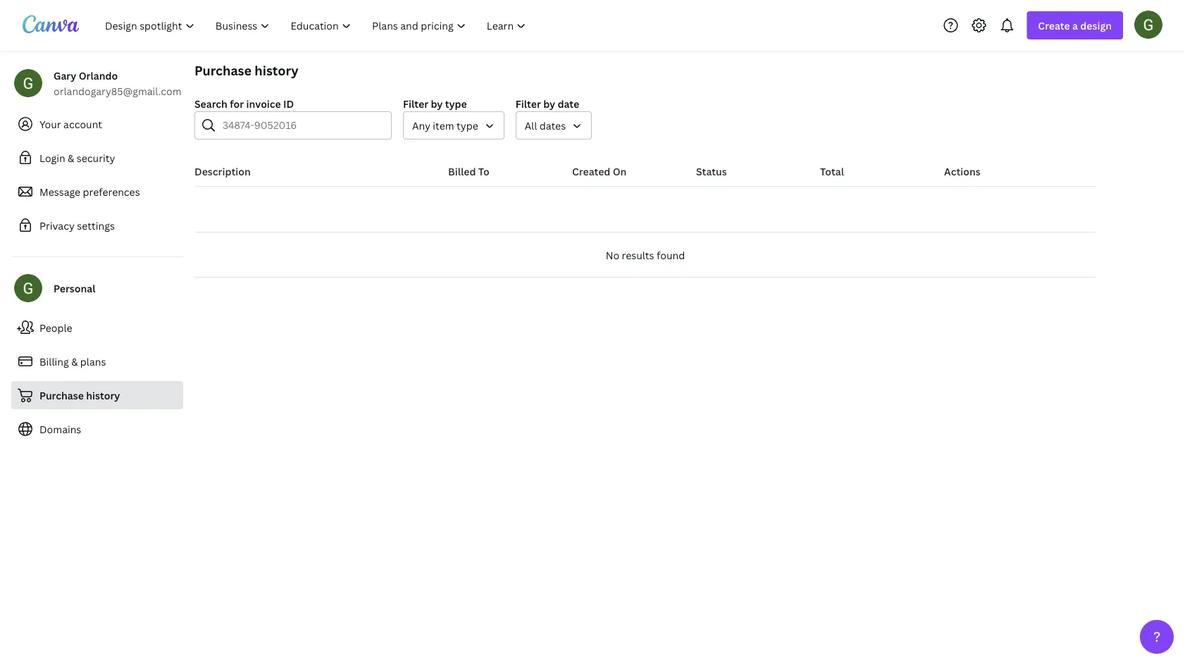 Task type: vqa. For each thing, say whether or not it's contained in the screenshot.
Message preferences link
yes



Task type: locate. For each thing, give the bounding box(es) containing it.
purchase up domains
[[39, 389, 84, 402]]

1 horizontal spatial filter
[[516, 97, 541, 110]]

1 vertical spatial type
[[457, 119, 478, 132]]

purchase
[[195, 62, 252, 79], [39, 389, 84, 402]]

0 horizontal spatial by
[[431, 97, 443, 110]]

1 vertical spatial purchase history
[[39, 389, 120, 402]]

message preferences
[[39, 185, 140, 198]]

top level navigation element
[[96, 11, 538, 39]]

0 horizontal spatial purchase
[[39, 389, 84, 402]]

privacy settings link
[[11, 211, 183, 240]]

account
[[63, 117, 102, 131]]

purchase history
[[195, 62, 299, 79], [39, 389, 120, 402]]

1 vertical spatial &
[[71, 355, 78, 368]]

created on
[[572, 165, 627, 178]]

created
[[572, 165, 611, 178]]

0 vertical spatial history
[[255, 62, 299, 79]]

all dates
[[525, 119, 566, 132]]

by left date
[[544, 97, 555, 110]]

1 filter from the left
[[403, 97, 429, 110]]

login
[[39, 151, 65, 165]]

1 horizontal spatial by
[[544, 97, 555, 110]]

type up any item type 'button'
[[445, 97, 467, 110]]

date
[[558, 97, 579, 110]]

search
[[195, 97, 228, 110]]

any item type
[[412, 119, 478, 132]]

type right item
[[457, 119, 478, 132]]

people
[[39, 321, 72, 334]]

filter for filter by date
[[516, 97, 541, 110]]

gary
[[54, 69, 76, 82]]

all
[[525, 119, 537, 132]]

dates
[[540, 119, 566, 132]]

2 by from the left
[[544, 97, 555, 110]]

type
[[445, 97, 467, 110], [457, 119, 478, 132]]

orlando
[[79, 69, 118, 82]]

message preferences link
[[11, 178, 183, 206]]

0 horizontal spatial filter
[[403, 97, 429, 110]]

& right the "login"
[[68, 151, 74, 165]]

0 vertical spatial type
[[445, 97, 467, 110]]

create
[[1038, 19, 1070, 32]]

purchase history inside purchase history link
[[39, 389, 120, 402]]

your account link
[[11, 110, 183, 138]]

0 vertical spatial purchase
[[195, 62, 252, 79]]

history up id
[[255, 62, 299, 79]]

filter
[[403, 97, 429, 110], [516, 97, 541, 110]]

history up domains link
[[86, 389, 120, 402]]

filter up all
[[516, 97, 541, 110]]

2 filter from the left
[[516, 97, 541, 110]]

billing
[[39, 355, 69, 368]]

purchase up search
[[195, 62, 252, 79]]

type inside 'button'
[[457, 119, 478, 132]]

purchase history down billing & plans
[[39, 389, 120, 402]]

1 by from the left
[[431, 97, 443, 110]]

filter by date
[[516, 97, 579, 110]]

0 vertical spatial purchase history
[[195, 62, 299, 79]]

0 horizontal spatial purchase history
[[39, 389, 120, 402]]

by up item
[[431, 97, 443, 110]]

login & security
[[39, 151, 115, 165]]

your account
[[39, 117, 102, 131]]

settings
[[77, 219, 115, 232]]

domains
[[39, 423, 81, 436]]

billing & plans
[[39, 355, 106, 368]]

by
[[431, 97, 443, 110], [544, 97, 555, 110]]

filter up any
[[403, 97, 429, 110]]

to
[[478, 165, 490, 178]]

people link
[[11, 314, 183, 342]]

purchase history up 'search for invoice id'
[[195, 62, 299, 79]]

item
[[433, 119, 454, 132]]

billed
[[448, 165, 476, 178]]

history
[[255, 62, 299, 79], [86, 389, 120, 402]]

1 vertical spatial history
[[86, 389, 120, 402]]

0 vertical spatial &
[[68, 151, 74, 165]]

filter for filter by type
[[403, 97, 429, 110]]

type for filter by type
[[445, 97, 467, 110]]

no results found
[[606, 248, 685, 262]]

&
[[68, 151, 74, 165], [71, 355, 78, 368]]

on
[[613, 165, 627, 178]]

1 horizontal spatial purchase
[[195, 62, 252, 79]]

& left plans
[[71, 355, 78, 368]]



Task type: describe. For each thing, give the bounding box(es) containing it.
1 horizontal spatial history
[[255, 62, 299, 79]]

Search for invoice ID text field
[[223, 112, 383, 139]]

no
[[606, 248, 620, 262]]

security
[[77, 151, 115, 165]]

create a design button
[[1027, 11, 1123, 39]]

privacy settings
[[39, 219, 115, 232]]

design
[[1081, 19, 1112, 32]]

id
[[283, 97, 294, 110]]

purchase history link
[[11, 381, 183, 409]]

& for billing
[[71, 355, 78, 368]]

create a design
[[1038, 19, 1112, 32]]

login & security link
[[11, 144, 183, 172]]

description
[[195, 165, 251, 178]]

Any item type button
[[403, 111, 505, 140]]

type for any item type
[[457, 119, 478, 132]]

billing & plans link
[[11, 347, 183, 376]]

orlandogary85@gmail.com
[[54, 84, 181, 98]]

message
[[39, 185, 80, 198]]

& for login
[[68, 151, 74, 165]]

domains link
[[11, 415, 183, 443]]

billed to
[[448, 165, 490, 178]]

gary orlando orlandogary85@gmail.com
[[54, 69, 181, 98]]

found
[[657, 248, 685, 262]]

plans
[[80, 355, 106, 368]]

0 horizontal spatial history
[[86, 389, 120, 402]]

invoice
[[246, 97, 281, 110]]

preferences
[[83, 185, 140, 198]]

total
[[820, 165, 844, 178]]

a
[[1073, 19, 1078, 32]]

any
[[412, 119, 431, 132]]

gary orlando image
[[1135, 10, 1163, 39]]

All dates button
[[516, 111, 592, 140]]

personal
[[54, 282, 95, 295]]

for
[[230, 97, 244, 110]]

filter by type
[[403, 97, 467, 110]]

results
[[622, 248, 654, 262]]

actions
[[944, 165, 981, 178]]

1 horizontal spatial purchase history
[[195, 62, 299, 79]]

your
[[39, 117, 61, 131]]

status
[[696, 165, 727, 178]]

1 vertical spatial purchase
[[39, 389, 84, 402]]

by for date
[[544, 97, 555, 110]]

privacy
[[39, 219, 75, 232]]

search for invoice id
[[195, 97, 294, 110]]

by for type
[[431, 97, 443, 110]]



